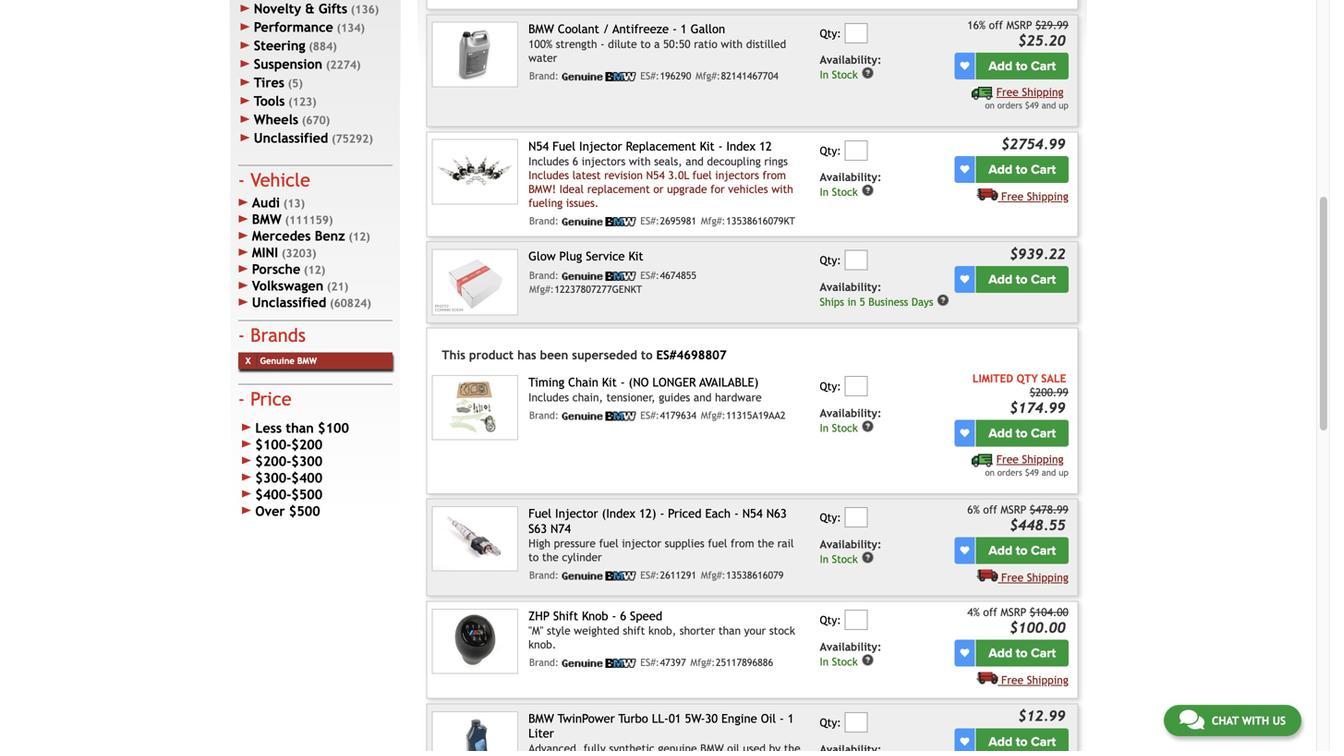 Task type: locate. For each thing, give the bounding box(es) containing it.
1 availability: from the top
[[820, 52, 882, 65]]

question sign image
[[862, 66, 874, 79], [862, 419, 874, 432], [862, 550, 874, 563], [862, 653, 874, 666]]

/
[[603, 21, 610, 35]]

qty: for $939.22
[[820, 253, 842, 266]]

3 add from the top
[[989, 271, 1013, 286]]

question sign image
[[862, 183, 874, 196], [937, 293, 950, 306]]

question sign image for $2754.99
[[862, 183, 874, 196]]

2 add from the top
[[989, 161, 1013, 177]]

add to cart button down $12.99
[[976, 728, 1069, 751]]

in for 6% off msrp
[[820, 552, 829, 565]]

es#47397 - 25117896886 - zhp shift knob - 6 speed - "m" style weighted shift knob, shorter than your stock knob. - genuine bmw - bmw image
[[432, 608, 518, 673]]

0 vertical spatial 1
[[681, 21, 687, 35]]

than left your
[[719, 623, 741, 636]]

1 horizontal spatial the
[[758, 536, 774, 549]]

0 vertical spatial up
[[1059, 99, 1069, 110]]

$500
[[291, 486, 323, 501], [289, 503, 320, 518]]

less
[[255, 420, 282, 435]]

1 vertical spatial 1
[[788, 710, 794, 725]]

0 horizontal spatial from
[[731, 536, 755, 549]]

1 vertical spatial add to wish list image
[[961, 274, 970, 283]]

0 vertical spatial 6
[[573, 154, 579, 167]]

2 qty: from the top
[[820, 143, 842, 156]]

msrp for $100.00
[[1001, 605, 1027, 618]]

4 add to wish list image from the top
[[961, 736, 970, 746]]

1 vertical spatial $49
[[1026, 467, 1039, 477]]

qty: right the distilled
[[820, 26, 842, 39]]

0 vertical spatial free shipping
[[1002, 189, 1069, 202]]

1 qty: from the top
[[820, 26, 842, 39]]

es#: left 196290
[[641, 69, 660, 81]]

qty: for $12.99
[[820, 715, 842, 728]]

3 availability: in stock from the top
[[820, 406, 882, 433]]

tensioner,
[[607, 390, 656, 403]]

off inside the 6% off msrp $478.99 $448.55
[[984, 502, 998, 515]]

1 vertical spatial injector
[[555, 505, 598, 520]]

availability: for $939.22
[[820, 280, 882, 292]]

6 up "shift"
[[620, 608, 627, 622]]

stock for 6% off msrp
[[832, 552, 858, 565]]

up up $2754.99
[[1059, 99, 1069, 110]]

than up $200
[[286, 420, 314, 435]]

1 includes from the top
[[529, 154, 569, 167]]

1 vertical spatial up
[[1059, 467, 1069, 477]]

availability: for 16% off msrp
[[820, 52, 882, 65]]

0 vertical spatial injector
[[579, 138, 622, 153]]

1 vertical spatial orders
[[998, 467, 1023, 477]]

service
[[586, 248, 625, 262]]

6
[[573, 154, 579, 167], [620, 608, 627, 622]]

2695981
[[660, 214, 697, 226]]

free shipping for $100.00
[[1002, 673, 1069, 686]]

msrp inside 4% off msrp $104.00 $100.00
[[1001, 605, 1027, 618]]

off inside 16% off msrp $29.99 $25.20
[[989, 18, 1004, 31]]

1 up from the top
[[1059, 99, 1069, 110]]

5 availability: in stock from the top
[[820, 639, 882, 667]]

fuel inside n54 fuel injector replacement kit - index 12 includes 6 injectors with seals, and decoupling rings includes latest revision n54 3.0l fuel injectors from bmw! ideal replacement or upgrade for vehicles with fueling issues.
[[553, 138, 576, 153]]

cart down $174.99
[[1031, 425, 1056, 440]]

msrp up $448.55
[[1001, 502, 1027, 515]]

distilled
[[746, 37, 787, 49]]

5 qty: from the top
[[820, 510, 842, 523]]

guides
[[659, 390, 691, 403]]

es#: 4674855 mfg#: 12237807277genkt
[[530, 269, 697, 294]]

1 horizontal spatial injectors
[[716, 168, 760, 181]]

2 vertical spatial msrp
[[1001, 605, 1027, 618]]

6 cart from the top
[[1031, 644, 1056, 660]]

es#: left 2611291
[[641, 569, 660, 580]]

genuine bmw - corporate logo image
[[562, 71, 636, 80], [562, 216, 636, 225], [562, 271, 636, 280], [562, 411, 636, 420], [562, 571, 636, 580], [562, 658, 636, 667]]

- right each
[[735, 505, 739, 520]]

brand: for timing
[[530, 409, 559, 420]]

6 availability: from the top
[[820, 639, 882, 652]]

0 horizontal spatial n54
[[529, 138, 549, 153]]

4 add to cart button from the top
[[976, 419, 1069, 446]]

free shipping on orders $49 and up up $2754.99
[[986, 85, 1069, 110]]

bmw coolant / antifreeze - 1 gallon 100% strength - dilute to a 50:50 ratio with distilled water
[[529, 21, 787, 63]]

1 vertical spatial from
[[731, 536, 755, 549]]

shift
[[623, 623, 645, 636]]

0 vertical spatial kit
[[700, 138, 715, 153]]

1 horizontal spatial kit
[[700, 138, 715, 153]]

genuine bmw - corporate logo image down chain, on the bottom left of the page
[[562, 411, 636, 420]]

performance
[[254, 19, 333, 34]]

1 vertical spatial than
[[719, 623, 741, 636]]

196290
[[660, 69, 692, 81]]

1 question sign image from the top
[[862, 66, 874, 79]]

off inside 4% off msrp $104.00 $100.00
[[984, 605, 998, 618]]

0 vertical spatial unclassified
[[254, 130, 328, 145]]

2 horizontal spatial n54
[[743, 505, 763, 520]]

6 es#: from the top
[[641, 656, 660, 668]]

suspension
[[254, 56, 323, 71]]

1 vertical spatial msrp
[[1001, 502, 1027, 515]]

free shipping down $2754.99
[[1002, 189, 1069, 202]]

$939.22
[[1010, 245, 1066, 261]]

0 vertical spatial free shipping image
[[972, 86, 994, 99]]

free for $448.55's free shipping icon
[[1002, 570, 1024, 583]]

mfg#: inside es#: 4674855 mfg#: 12237807277genkt
[[530, 283, 554, 294]]

1 orders from the top
[[998, 99, 1023, 110]]

availability: for 6% off msrp
[[820, 537, 882, 550]]

(60824)
[[330, 296, 371, 309]]

- up decoupling
[[719, 138, 723, 153]]

plug
[[560, 248, 583, 262]]

up up $478.99
[[1059, 467, 1069, 477]]

1 vertical spatial includes
[[529, 168, 569, 181]]

3 includes from the top
[[529, 390, 569, 403]]

1 horizontal spatial than
[[719, 623, 741, 636]]

1 horizontal spatial n54
[[646, 168, 665, 181]]

fuel injector (index 12) - priced each - n54 n63 s63 n74 high pressure fuel injector supplies fuel from the rail to the cylinder
[[529, 505, 794, 563]]

0 vertical spatial question sign image
[[862, 183, 874, 196]]

and up es#: 4179634 mfg#: 11315a19aa2
[[694, 390, 712, 403]]

1 horizontal spatial 6
[[620, 608, 627, 622]]

bmw inside 'vehicle audi (13) bmw (111159) mercedes benz (12) mini (3203) porsche (12) volkswagen (21) unclassified (60824)'
[[252, 211, 282, 226]]

(111159)
[[285, 213, 333, 226]]

qty: for limited qty sale
[[820, 379, 842, 392]]

msrp inside 16% off msrp $29.99 $25.20
[[1007, 18, 1033, 31]]

es#: for 12)
[[641, 569, 660, 580]]

mfg#: down hardware
[[701, 409, 726, 420]]

12)
[[639, 505, 657, 520]]

4 question sign image from the top
[[862, 653, 874, 666]]

genuine bmw - corporate logo image for /
[[562, 71, 636, 80]]

to down high
[[529, 550, 539, 563]]

than inside zhp shift knob - 6 speed "m" style weighted shift knob, shorter than your stock knob.
[[719, 623, 741, 636]]

genuine bmw - corporate logo image for kit
[[562, 411, 636, 420]]

1 vertical spatial fuel
[[529, 505, 552, 520]]

&
[[305, 0, 315, 15]]

0 horizontal spatial (12)
[[304, 263, 326, 276]]

or
[[654, 182, 664, 195]]

6 add to cart from the top
[[989, 644, 1056, 660]]

n54 inside fuel injector (index 12) - priced each - n54 n63 s63 n74 high pressure fuel injector supplies fuel from the rail to the cylinder
[[743, 505, 763, 520]]

than inside less than $100 $100-$200 $200-$300 $300-$400 $400-$500 over $500
[[286, 420, 314, 435]]

2 vertical spatial free shipping image
[[977, 670, 998, 683]]

0 vertical spatial (12)
[[349, 229, 370, 242]]

on up the 6% off msrp $478.99 $448.55
[[986, 467, 995, 477]]

0 horizontal spatial than
[[286, 420, 314, 435]]

$300
[[291, 453, 323, 468]]

4 qty: from the top
[[820, 379, 842, 392]]

knob.
[[529, 637, 557, 650]]

genuine bmw - corporate logo image down cylinder
[[562, 571, 636, 580]]

n74
[[551, 521, 571, 535]]

up for $25.20
[[1059, 99, 1069, 110]]

6 add from the top
[[989, 644, 1013, 660]]

1 vertical spatial 6
[[620, 608, 627, 622]]

3 es#: from the top
[[641, 269, 660, 280]]

0 vertical spatial fuel
[[553, 138, 576, 153]]

1 vertical spatial (12)
[[304, 263, 326, 276]]

1 vertical spatial free shipping image
[[977, 187, 998, 200]]

fuel inside n54 fuel injector replacement kit - index 12 includes 6 injectors with seals, and decoupling rings includes latest revision n54 3.0l fuel injectors from bmw! ideal replacement or upgrade for vehicles with fueling issues.
[[693, 168, 712, 181]]

add to cart button down $448.55
[[976, 536, 1069, 563]]

5 genuine bmw - corporate logo image from the top
[[562, 571, 636, 580]]

2 vertical spatial off
[[984, 605, 998, 618]]

injector
[[579, 138, 622, 153], [555, 505, 598, 520]]

1 vertical spatial question sign image
[[937, 293, 950, 306]]

with down 'rings'
[[772, 182, 794, 195]]

7 cart from the top
[[1031, 733, 1056, 749]]

mfg#: down for
[[701, 214, 726, 226]]

availability: for limited qty sale
[[820, 406, 882, 419]]

5 es#: from the top
[[641, 569, 660, 580]]

add to wish list image for $174.99
[[961, 428, 970, 437]]

genuine bmw - corporate logo image for (index
[[562, 571, 636, 580]]

add to cart button down $174.99
[[976, 419, 1069, 446]]

1 in from the top
[[820, 68, 829, 80]]

(index
[[602, 505, 636, 520]]

novelty & gifts (136) performance (134) steering (884) suspension (2274) tires (5) tools (123) wheels (670) unclassified (75292)
[[254, 0, 379, 145]]

to down $12.99
[[1016, 733, 1028, 749]]

add to wish list image for 3rd the add to cart button from the bottom
[[961, 545, 970, 554]]

1 brand: from the top
[[530, 69, 559, 81]]

cart down $25.20
[[1031, 58, 1056, 73]]

shipping for the middle free shipping image
[[1027, 189, 1069, 202]]

1 vertical spatial unclassified
[[252, 294, 326, 309]]

add to wish list image
[[961, 164, 970, 173], [961, 545, 970, 554], [961, 648, 970, 657], [961, 736, 970, 746]]

es#: down tensioner,
[[641, 409, 660, 420]]

$49 up $2754.99
[[1026, 99, 1039, 110]]

mfg#:
[[696, 69, 721, 81], [701, 214, 726, 226], [530, 283, 554, 294], [701, 409, 726, 420], [701, 569, 726, 580], [691, 656, 715, 668]]

2 question sign image from the top
[[862, 419, 874, 432]]

bmw down audi at the top left of the page
[[252, 211, 282, 226]]

es#: inside es#: 4674855 mfg#: 12237807277genkt
[[641, 269, 660, 280]]

1 vertical spatial free shipping image
[[977, 568, 998, 581]]

qty: for 16% off msrp
[[820, 26, 842, 39]]

add to wish list image for seventh the add to cart button from the top of the page
[[961, 736, 970, 746]]

bmw up liter
[[529, 710, 554, 725]]

0 vertical spatial free shipping on orders $49 and up
[[986, 85, 1069, 110]]

1 vertical spatial kit
[[629, 248, 644, 262]]

- right oil
[[780, 710, 784, 725]]

glow plug service kit link
[[529, 248, 644, 262]]

3 genuine bmw - corporate logo image from the top
[[562, 271, 636, 280]]

- inside zhp shift knob - 6 speed "m" style weighted shift knob, shorter than your stock knob.
[[612, 608, 617, 622]]

brand: down the water
[[530, 69, 559, 81]]

stock for 4% off msrp
[[832, 655, 858, 667]]

0 vertical spatial than
[[286, 420, 314, 435]]

bmw inside bmw twinpower turbo ll-01 5w-30 engine oil - 1 liter
[[529, 710, 554, 725]]

add to wish list image right availability: ships in 5 business days
[[961, 274, 970, 283]]

add to wish list image
[[961, 61, 970, 70], [961, 274, 970, 283], [961, 428, 970, 437]]

es#: for replacement
[[641, 214, 660, 226]]

0 vertical spatial the
[[758, 536, 774, 549]]

from down 'rings'
[[763, 168, 786, 181]]

2 genuine bmw - corporate logo image from the top
[[562, 216, 636, 225]]

4 cart from the top
[[1031, 425, 1056, 440]]

free up $12.99
[[1002, 673, 1024, 686]]

1 add to wish list image from the top
[[961, 61, 970, 70]]

mfg#: down the glow
[[530, 283, 554, 294]]

2 orders from the top
[[998, 467, 1023, 477]]

add to cart down $25.20
[[989, 58, 1056, 73]]

and up 3.0l
[[686, 154, 704, 167]]

5 stock from the top
[[832, 655, 858, 667]]

es#: left the "4674855"
[[641, 269, 660, 280]]

1 horizontal spatial fuel
[[553, 138, 576, 153]]

0 vertical spatial free shipping image
[[972, 453, 994, 466]]

glow
[[529, 248, 556, 262]]

4 in from the top
[[820, 552, 829, 565]]

0 vertical spatial msrp
[[1007, 18, 1033, 31]]

1 right oil
[[788, 710, 794, 725]]

4 availability: from the top
[[820, 406, 882, 419]]

injector inside n54 fuel injector replacement kit - index 12 includes 6 injectors with seals, and decoupling rings includes latest revision n54 3.0l fuel injectors from bmw! ideal replacement or upgrade for vehicles with fueling issues.
[[579, 138, 622, 153]]

to inside fuel injector (index 12) - priced each - n54 n63 s63 n74 high pressure fuel injector supplies fuel from the rail to the cylinder
[[529, 550, 539, 563]]

kit right service
[[629, 248, 644, 262]]

2 brand: from the top
[[530, 214, 559, 226]]

1 vertical spatial free shipping on orders $49 and up
[[986, 452, 1069, 477]]

to up timing chain kit - (no longer available) link
[[641, 347, 653, 361]]

100%
[[529, 37, 553, 49]]

2 vertical spatial includes
[[529, 390, 569, 403]]

unclassified down volkswagen
[[252, 294, 326, 309]]

2 free shipping on orders $49 and up from the top
[[986, 452, 1069, 477]]

genuine bmw - corporate logo image down issues.
[[562, 216, 636, 225]]

50:50
[[664, 37, 691, 49]]

6 genuine bmw - corporate logo image from the top
[[562, 658, 636, 667]]

availability: in stock for 6% off msrp
[[820, 537, 882, 565]]

n54 up bmw!
[[529, 138, 549, 153]]

brand: down fueling
[[530, 214, 559, 226]]

brand:
[[530, 69, 559, 81], [530, 214, 559, 226], [530, 269, 559, 280], [530, 409, 559, 420], [530, 569, 559, 580], [530, 656, 559, 668]]

antifreeze
[[613, 21, 669, 35]]

off right 4%
[[984, 605, 998, 618]]

mfg#: for fuel injector (index 12) - priced each - n54 n63 s63 n74
[[701, 569, 726, 580]]

up for $174.99
[[1059, 467, 1069, 477]]

3 stock from the top
[[832, 421, 858, 433]]

upgrade
[[667, 182, 707, 195]]

4 brand: from the top
[[530, 409, 559, 420]]

fuel up latest
[[553, 138, 576, 153]]

es#:
[[641, 69, 660, 81], [641, 214, 660, 226], [641, 269, 660, 280], [641, 409, 660, 420], [641, 569, 660, 580], [641, 656, 660, 668]]

7 qty: from the top
[[820, 715, 842, 728]]

and
[[1042, 99, 1057, 110], [686, 154, 704, 167], [694, 390, 712, 403], [1042, 467, 1057, 477]]

brand: down knob. on the left bottom of the page
[[530, 656, 559, 668]]

novelty
[[254, 0, 301, 15]]

0 vertical spatial orders
[[998, 99, 1023, 110]]

1 horizontal spatial (12)
[[349, 229, 370, 242]]

2 up from the top
[[1059, 467, 1069, 477]]

in
[[820, 68, 829, 80], [820, 185, 829, 198], [820, 421, 829, 433], [820, 552, 829, 565], [820, 655, 829, 667]]

47397
[[660, 656, 686, 668]]

0 horizontal spatial the
[[542, 550, 559, 563]]

es#: for -
[[641, 409, 660, 420]]

vehicle audi (13) bmw (111159) mercedes benz (12) mini (3203) porsche (12) volkswagen (21) unclassified (60824)
[[251, 168, 371, 309]]

msrp inside the 6% off msrp $478.99 $448.55
[[1001, 502, 1027, 515]]

to down $100.00
[[1016, 644, 1028, 660]]

off for $25.20
[[989, 18, 1004, 31]]

3 availability: from the top
[[820, 280, 882, 292]]

$49 up $478.99
[[1026, 467, 1039, 477]]

turbo
[[619, 710, 649, 725]]

0 horizontal spatial fuel
[[529, 505, 552, 520]]

with down n54 fuel injector replacement kit - index 12 link
[[629, 154, 651, 167]]

shipping for $448.55's free shipping icon
[[1027, 570, 1069, 583]]

0 horizontal spatial 6
[[573, 154, 579, 167]]

genuine bmw - corporate logo image for injector
[[562, 216, 636, 225]]

5 brand: from the top
[[530, 569, 559, 580]]

1 availability: in stock from the top
[[820, 52, 882, 80]]

1 horizontal spatial question sign image
[[937, 293, 950, 306]]

qty: down ships
[[820, 379, 842, 392]]

$500 down $400
[[291, 486, 323, 501]]

shipping up $104.00
[[1027, 570, 1069, 583]]

stock for 16% off msrp
[[832, 68, 858, 80]]

1 horizontal spatial from
[[763, 168, 786, 181]]

es#: left 47397
[[641, 656, 660, 668]]

free shipping image up 4%
[[977, 568, 998, 581]]

superseded
[[572, 347, 638, 361]]

mfg#: right 47397
[[691, 656, 715, 668]]

2 vertical spatial free shipping
[[1002, 673, 1069, 686]]

2 availability: in stock from the top
[[820, 170, 882, 198]]

orders up $2754.99
[[998, 99, 1023, 110]]

2 on from the top
[[986, 467, 995, 477]]

replacement
[[626, 138, 696, 153]]

msrp up $25.20
[[1007, 18, 1033, 31]]

free shipping up $12.99
[[1002, 673, 1069, 686]]

free down $2754.99
[[1002, 189, 1024, 202]]

5 in from the top
[[820, 655, 829, 667]]

unclassified down wheels
[[254, 130, 328, 145]]

6 brand: from the top
[[530, 656, 559, 668]]

add to cart down $2754.99
[[989, 161, 1056, 177]]

0 vertical spatial on
[[986, 99, 995, 110]]

3 free shipping from the top
[[1002, 673, 1069, 686]]

0 vertical spatial injectors
[[582, 154, 626, 167]]

1 genuine bmw - corporate logo image from the top
[[562, 71, 636, 80]]

1 vertical spatial on
[[986, 467, 995, 477]]

question sign image for $448.55
[[862, 550, 874, 563]]

n63
[[767, 505, 787, 520]]

qty: for 4% off msrp
[[820, 613, 842, 626]]

n54 left n63
[[743, 505, 763, 520]]

porsche
[[252, 261, 301, 276]]

mercedes
[[252, 227, 311, 243]]

injectors down decoupling
[[716, 168, 760, 181]]

free shipping image up 6%
[[972, 453, 994, 466]]

tools
[[254, 93, 285, 108]]

1 es#: from the top
[[641, 69, 660, 81]]

5 availability: from the top
[[820, 537, 882, 550]]

to inside bmw coolant / antifreeze - 1 gallon 100% strength - dilute to a 50:50 ratio with distilled water
[[641, 37, 651, 49]]

1
[[681, 21, 687, 35], [788, 710, 794, 725]]

msrp up $100.00
[[1001, 605, 1027, 618]]

4 es#: from the top
[[641, 409, 660, 420]]

free shipping on orders $49 and up
[[986, 85, 1069, 110], [986, 452, 1069, 477]]

4 availability: in stock from the top
[[820, 537, 882, 565]]

stock for $2754.99
[[832, 185, 858, 198]]

1 on from the top
[[986, 99, 995, 110]]

s63
[[529, 521, 547, 535]]

2 stock from the top
[[832, 185, 858, 198]]

(21)
[[327, 279, 349, 292]]

with right "ratio"
[[721, 37, 743, 49]]

qty: for 6% off msrp
[[820, 510, 842, 523]]

brand: down timing at the left of the page
[[530, 409, 559, 420]]

availability: ships in 5 business days
[[820, 280, 934, 307]]

0 vertical spatial off
[[989, 18, 1004, 31]]

msrp
[[1007, 18, 1033, 31], [1001, 502, 1027, 515], [1001, 605, 1027, 618]]

None text field
[[845, 22, 868, 42], [845, 139, 868, 160], [845, 249, 868, 269], [845, 375, 868, 396], [845, 506, 868, 527], [845, 711, 868, 732], [845, 22, 868, 42], [845, 139, 868, 160], [845, 249, 868, 269], [845, 375, 868, 396], [845, 506, 868, 527], [845, 711, 868, 732]]

$49 for $174.99
[[1026, 467, 1039, 477]]

free shipping image for $448.55
[[977, 568, 998, 581]]

cart
[[1031, 58, 1056, 73], [1031, 161, 1056, 177], [1031, 271, 1056, 286], [1031, 425, 1056, 440], [1031, 542, 1056, 558], [1031, 644, 1056, 660], [1031, 733, 1056, 749]]

mfg#: down "ratio"
[[696, 69, 721, 81]]

free shipping on orders $49 and up for $25.20
[[986, 85, 1069, 110]]

es#: for antifreeze
[[641, 69, 660, 81]]

dilute
[[608, 37, 637, 49]]

bmw up 100%
[[529, 21, 554, 35]]

in for $2754.99
[[820, 185, 829, 198]]

2 vertical spatial add to wish list image
[[961, 428, 970, 437]]

off right 6%
[[984, 502, 998, 515]]

decoupling
[[707, 154, 761, 167]]

0 vertical spatial includes
[[529, 154, 569, 167]]

4 genuine bmw - corporate logo image from the top
[[562, 411, 636, 420]]

- right knob
[[612, 608, 617, 622]]

revision
[[604, 168, 643, 181]]

3 question sign image from the top
[[862, 550, 874, 563]]

2 availability: from the top
[[820, 170, 882, 183]]

1 vertical spatial off
[[984, 502, 998, 515]]

bmw right 'genuine'
[[297, 355, 317, 365]]

add to cart down the $939.22
[[989, 271, 1056, 286]]

0 horizontal spatial question sign image
[[862, 183, 874, 196]]

from inside n54 fuel injector replacement kit - index 12 includes 6 injectors with seals, and decoupling rings includes latest revision n54 3.0l fuel injectors from bmw! ideal replacement or upgrade for vehicles with fueling issues.
[[763, 168, 786, 181]]

$200
[[291, 436, 323, 452]]

unclassified inside 'vehicle audi (13) bmw (111159) mercedes benz (12) mini (3203) porsche (12) volkswagen (21) unclassified (60824)'
[[252, 294, 326, 309]]

3 in from the top
[[820, 421, 829, 433]]

es#: 2611291 mfg#: 13538616079
[[641, 569, 784, 580]]

$29.99
[[1036, 18, 1069, 31]]

stock
[[832, 68, 858, 80], [832, 185, 858, 198], [832, 421, 858, 433], [832, 552, 858, 565], [832, 655, 858, 667]]

11315a19aa2
[[726, 409, 786, 420]]

add to wish list image for $25.20
[[961, 61, 970, 70]]

question sign image for $939.22
[[937, 293, 950, 306]]

1 vertical spatial $500
[[289, 503, 320, 518]]

kit inside n54 fuel injector replacement kit - index 12 includes 6 injectors with seals, and decoupling rings includes latest revision n54 3.0l fuel injectors from bmw! ideal replacement or upgrade for vehicles with fueling issues.
[[700, 138, 715, 153]]

includes inside timing chain kit - (no longer available) includes chain, tensioner, guides and hardware
[[529, 390, 569, 403]]

fuel up upgrade
[[693, 168, 712, 181]]

free shipping image
[[972, 86, 994, 99], [977, 187, 998, 200], [977, 670, 998, 683]]

cart down $100.00
[[1031, 644, 1056, 660]]

injector
[[622, 536, 662, 549]]

n54 up or
[[646, 168, 665, 181]]

es#: left 2695981
[[641, 214, 660, 226]]

None text field
[[845, 609, 868, 629]]

2 $49 from the top
[[1026, 467, 1039, 477]]

orders
[[998, 99, 1023, 110], [998, 467, 1023, 477]]

msrp for $448.55
[[1001, 502, 1027, 515]]

1 vertical spatial free shipping
[[1002, 570, 1069, 583]]

cart down $448.55
[[1031, 542, 1056, 558]]

2 es#: from the top
[[641, 214, 660, 226]]

1 vertical spatial the
[[542, 550, 559, 563]]

add to cart button down the $939.22
[[976, 265, 1069, 292]]

2 free shipping from the top
[[1002, 570, 1069, 583]]

3 add to wish list image from the top
[[961, 648, 970, 657]]

2 add to cart button from the top
[[976, 155, 1069, 182]]

16%
[[968, 18, 986, 31]]

kit up decoupling
[[700, 138, 715, 153]]

timing
[[529, 374, 565, 389]]

water
[[529, 50, 558, 63]]

6 up latest
[[573, 154, 579, 167]]

2 vertical spatial n54
[[743, 505, 763, 520]]

free shipping image
[[972, 453, 994, 466], [977, 568, 998, 581]]

0 horizontal spatial 1
[[681, 21, 687, 35]]

availability: for $2754.99
[[820, 170, 882, 183]]

audi
[[252, 194, 280, 209]]

1 $49 from the top
[[1026, 99, 1039, 110]]

rail
[[778, 536, 794, 549]]

3 brand: from the top
[[530, 269, 559, 280]]

shipping up $478.99
[[1022, 452, 1064, 465]]

question sign image for $174.99
[[862, 419, 874, 432]]

- right 12)
[[660, 505, 665, 520]]

0 vertical spatial n54
[[529, 138, 549, 153]]

availability: in stock
[[820, 52, 882, 80], [820, 170, 882, 198], [820, 406, 882, 433], [820, 537, 882, 565], [820, 639, 882, 667]]

in for limited qty sale
[[820, 421, 829, 433]]

3 qty: from the top
[[820, 253, 842, 266]]

availability: in stock for 16% off msrp
[[820, 52, 882, 80]]

mfg#: for bmw coolant / antifreeze - 1 gallon
[[696, 69, 721, 81]]

on for $174.99
[[986, 467, 995, 477]]

fuel inside fuel injector (index 12) - priced each - n54 n63 s63 n74 high pressure fuel injector supplies fuel from the rail to the cylinder
[[529, 505, 552, 520]]

availability: inside availability: ships in 5 business days
[[820, 280, 882, 292]]

$49 for $25.20
[[1026, 99, 1039, 110]]

cart down $12.99
[[1031, 733, 1056, 749]]

2 in from the top
[[820, 185, 829, 198]]

add to cart button down $2754.99
[[976, 155, 1069, 182]]

chat
[[1212, 714, 1239, 727]]

1 horizontal spatial 1
[[788, 710, 794, 725]]

2 add to wish list image from the top
[[961, 545, 970, 554]]

question sign image for $100.00
[[862, 653, 874, 666]]

0 vertical spatial from
[[763, 168, 786, 181]]

genuine bmw - corporate logo image up 12237807277genkt
[[562, 271, 636, 280]]

0 vertical spatial $49
[[1026, 99, 1039, 110]]

4 stock from the top
[[832, 552, 858, 565]]

6 qty: from the top
[[820, 613, 842, 626]]

1 free shipping on orders $49 and up from the top
[[986, 85, 1069, 110]]

0 vertical spatial add to wish list image
[[961, 61, 970, 70]]

(12) down (3203)
[[304, 263, 326, 276]]

es#2817518 - 83212365946 - bmw twinpower turbo ll-01 5w-30 engine oil - 1 liter  - advanced, fully synthetic genuine bmw oil used by the bmw dealer network. offers superior protection and performance in both turbocharged and non-turbocharged engines. - genuine bmw - bmw image
[[432, 710, 518, 751]]

3 add to wish list image from the top
[[961, 428, 970, 437]]

brand: for bmw
[[530, 69, 559, 81]]

coolant
[[558, 21, 600, 35]]

1 add to wish list image from the top
[[961, 164, 970, 173]]



Task type: describe. For each thing, give the bounding box(es) containing it.
7 add from the top
[[989, 733, 1013, 749]]

style
[[547, 623, 571, 636]]

high
[[529, 536, 551, 549]]

your
[[745, 623, 766, 636]]

ships
[[820, 295, 845, 307]]

replacement
[[587, 182, 650, 195]]

knob
[[582, 608, 609, 622]]

1 add to cart button from the top
[[976, 52, 1069, 79]]

this product has been superseded to es#4698807
[[442, 347, 727, 361]]

msrp for $25.20
[[1007, 18, 1033, 31]]

product
[[469, 347, 514, 361]]

$100-
[[255, 436, 292, 452]]

x genuine bmw
[[246, 355, 317, 365]]

es#: 47397 mfg#: 25117896886
[[641, 656, 774, 668]]

gifts
[[319, 0, 348, 15]]

off for $100.00
[[984, 605, 998, 618]]

index
[[727, 138, 756, 153]]

limited qty sale $200.99 $174.99
[[973, 371, 1069, 415]]

0 horizontal spatial kit
[[629, 248, 644, 262]]

12
[[760, 138, 772, 153]]

with inside bmw coolant / antifreeze - 1 gallon 100% strength - dilute to a 50:50 ratio with distilled water
[[721, 37, 743, 49]]

free up $2754.99
[[997, 85, 1019, 98]]

$478.99
[[1030, 502, 1069, 515]]

free shipping image for $100.00
[[977, 670, 998, 683]]

1 add from the top
[[989, 58, 1013, 73]]

to down the $939.22
[[1016, 271, 1028, 286]]

2 includes from the top
[[529, 168, 569, 181]]

free for free shipping image related to $100.00
[[1002, 673, 1024, 686]]

$25.20
[[1019, 32, 1066, 48]]

es#2695981 - 13538616079kt - n54 fuel injector replacement kit - index 12 - includes 6 injectors with seals, and decoupling rings - genuine bmw - bmw image
[[432, 138, 518, 204]]

kit
[[602, 374, 617, 389]]

0 horizontal spatial injectors
[[582, 154, 626, 167]]

3.0l
[[668, 168, 690, 181]]

shipping for free shipping image related to $100.00
[[1027, 673, 1069, 686]]

$2754.99
[[1002, 135, 1066, 152]]

$200.99
[[1030, 385, 1069, 398]]

es#2611291 - 13538616079 - fuel injector (index 12) - priced each - n54 n63 s63 n74 - high pressure fuel injector supplies fuel from the rail to the cylinder - genuine bmw - bmw image
[[432, 505, 518, 571]]

add to wish list image for 2nd the add to cart button from the bottom
[[961, 648, 970, 657]]

es#4698807
[[657, 347, 727, 361]]

$300-
[[255, 470, 292, 485]]

(5)
[[288, 76, 303, 89]]

comments image
[[1180, 709, 1205, 731]]

us
[[1273, 714, 1286, 727]]

mfg#: for timing chain kit - (no longer available)
[[701, 409, 726, 420]]

3 add to cart button from the top
[[976, 265, 1069, 292]]

es#: 4179634 mfg#: 11315a19aa2
[[641, 409, 786, 420]]

timing chain kit - (no longer available) link
[[529, 374, 759, 389]]

30
[[705, 710, 718, 725]]

availability: in stock for limited qty sale
[[820, 406, 882, 433]]

to down $448.55
[[1016, 542, 1028, 558]]

es#4698807 link
[[657, 347, 727, 361]]

1 inside bmw coolant / antifreeze - 1 gallon 100% strength - dilute to a 50:50 ratio with distilled water
[[681, 21, 687, 35]]

free shipping image for $25.20
[[972, 86, 994, 99]]

and inside n54 fuel injector replacement kit - index 12 includes 6 injectors with seals, and decoupling rings includes latest revision n54 3.0l fuel injectors from bmw! ideal replacement or upgrade for vehicles with fueling issues.
[[686, 154, 704, 167]]

question sign image for $25.20
[[862, 66, 874, 79]]

liter
[[529, 726, 554, 740]]

- inside bmw twinpower turbo ll-01 5w-30 engine oil - 1 liter
[[780, 710, 784, 725]]

- down /
[[601, 37, 605, 49]]

timing chain kit - (no longer available) includes chain, tensioner, guides and hardware
[[529, 374, 762, 403]]

free shipping on orders $49 and up for $174.99
[[986, 452, 1069, 477]]

$400
[[291, 470, 323, 485]]

5 add to cart from the top
[[989, 542, 1056, 558]]

es#196290 - 82141467704 - bmw coolant / antifreeze - 1 gallon - 100% strength - dilute to a 50:50 ratio with distilled water - genuine bmw - bmw image
[[432, 21, 518, 86]]

stock for limited qty sale
[[832, 421, 858, 433]]

seals,
[[654, 154, 683, 167]]

1 free shipping from the top
[[1002, 189, 1069, 202]]

$174.99
[[1010, 399, 1066, 415]]

free down $174.99
[[997, 452, 1019, 465]]

(2274)
[[326, 57, 361, 70]]

over $500 link
[[238, 502, 393, 519]]

free shipping for $448.55
[[1002, 570, 1069, 583]]

5 cart from the top
[[1031, 542, 1056, 558]]

and up $478.99
[[1042, 467, 1057, 477]]

n54 fuel injector replacement kit - index 12 includes 6 injectors with seals, and decoupling rings includes latest revision n54 3.0l fuel injectors from bmw! ideal replacement or upgrade for vehicles with fueling issues.
[[529, 138, 794, 208]]

7 add to cart button from the top
[[976, 728, 1069, 751]]

availability: in stock for $2754.99
[[820, 170, 882, 198]]

glow plug service kit
[[529, 248, 644, 262]]

to down $174.99
[[1016, 425, 1028, 440]]

ll-
[[652, 710, 669, 725]]

to down $2754.99
[[1016, 161, 1028, 177]]

3 cart from the top
[[1031, 271, 1056, 286]]

availability: for 4% off msrp
[[820, 639, 882, 652]]

sale
[[1042, 371, 1067, 384]]

from inside fuel injector (index 12) - priced each - n54 n63 s63 n74 high pressure fuel injector supplies fuel from the rail to the cylinder
[[731, 536, 755, 549]]

2 add to wish list image from the top
[[961, 274, 970, 283]]

vehicles
[[728, 182, 768, 195]]

x
[[246, 355, 251, 365]]

5 add to cart button from the top
[[976, 536, 1069, 563]]

"m"
[[529, 623, 544, 636]]

speed
[[630, 608, 663, 622]]

strength
[[556, 37, 597, 49]]

6%
[[968, 502, 980, 515]]

4 add from the top
[[989, 425, 1013, 440]]

chat with us link
[[1164, 705, 1302, 737]]

brand: for n54
[[530, 214, 559, 226]]

genuine
[[260, 355, 295, 365]]

pressure
[[554, 536, 596, 549]]

bmw inside bmw coolant / antifreeze - 1 gallon 100% strength - dilute to a 50:50 ratio with distilled water
[[529, 21, 554, 35]]

with left us
[[1243, 714, 1270, 727]]

fuel injector (index 12) - priced each - n54 n63 s63 n74 link
[[529, 505, 787, 535]]

cylinder
[[562, 550, 602, 563]]

off for $448.55
[[984, 502, 998, 515]]

bmw coolant / antifreeze - 1 gallon link
[[529, 21, 726, 35]]

price
[[251, 387, 292, 409]]

bmw twinpower turbo ll-01 5w-30 engine oil - 1 liter
[[529, 710, 794, 740]]

a
[[654, 37, 660, 49]]

wheels
[[254, 111, 299, 126]]

- up 50:50
[[673, 21, 677, 35]]

1 cart from the top
[[1031, 58, 1056, 73]]

on for $25.20
[[986, 99, 995, 110]]

to down $25.20
[[1016, 58, 1028, 73]]

6 inside zhp shift knob - 6 speed "m" style weighted shift knob, shorter than your stock knob.
[[620, 608, 627, 622]]

and up $2754.99
[[1042, 99, 1057, 110]]

orders for $25.20
[[998, 99, 1023, 110]]

fuel up cylinder
[[599, 536, 619, 549]]

zhp shift knob - 6 speed link
[[529, 608, 663, 622]]

4% off msrp $104.00 $100.00
[[968, 605, 1069, 635]]

engine
[[722, 710, 758, 725]]

qty: for $2754.99
[[820, 143, 842, 156]]

ideal
[[560, 182, 584, 195]]

brand: for fuel
[[530, 569, 559, 580]]

free for the middle free shipping image
[[1002, 189, 1024, 202]]

injector inside fuel injector (index 12) - priced each - n54 n63 s63 n74 high pressure fuel injector supplies fuel from the rail to the cylinder
[[555, 505, 598, 520]]

- inside timing chain kit - (no longer available) includes chain, tensioner, guides and hardware
[[621, 374, 625, 389]]

$300-$400 link
[[238, 469, 393, 486]]

qty
[[1017, 371, 1038, 384]]

1 add to cart from the top
[[989, 58, 1056, 73]]

5 add from the top
[[989, 542, 1013, 558]]

in for 4% off msrp
[[820, 655, 829, 667]]

(134)
[[337, 21, 365, 33]]

2 add to cart from the top
[[989, 161, 1056, 177]]

2 cart from the top
[[1031, 161, 1056, 177]]

availability: in stock for 4% off msrp
[[820, 639, 882, 667]]

and inside timing chain kit - (no longer available) includes chain, tensioner, guides and hardware
[[694, 390, 712, 403]]

$100.00
[[1010, 619, 1066, 635]]

0 vertical spatial $500
[[291, 486, 323, 501]]

3 add to cart from the top
[[989, 271, 1056, 286]]

add to wish list image for second the add to cart button from the top of the page
[[961, 164, 970, 173]]

1 inside bmw twinpower turbo ll-01 5w-30 engine oil - 1 liter
[[788, 710, 794, 725]]

1 vertical spatial injectors
[[716, 168, 760, 181]]

steering
[[254, 37, 305, 52]]

- inside n54 fuel injector replacement kit - index 12 includes 6 injectors with seals, and decoupling rings includes latest revision n54 3.0l fuel injectors from bmw! ideal replacement or upgrade for vehicles with fueling issues.
[[719, 138, 723, 153]]

twinpower
[[558, 710, 615, 725]]

5
[[860, 295, 866, 307]]

4179634
[[660, 409, 697, 420]]

over
[[255, 503, 285, 518]]

in for 16% off msrp
[[820, 68, 829, 80]]

shipping down $25.20
[[1022, 85, 1064, 98]]

13538616079
[[726, 569, 784, 580]]

6 add to cart button from the top
[[976, 639, 1069, 666]]

free shipping image for $174.99
[[972, 453, 994, 466]]

$104.00
[[1030, 605, 1069, 618]]

12237807277genkt
[[555, 283, 642, 294]]

fuel down each
[[708, 536, 728, 549]]

6 inside n54 fuel injector replacement kit - index 12 includes 6 injectors with seals, and decoupling rings includes latest revision n54 3.0l fuel injectors from bmw! ideal replacement or upgrade for vehicles with fueling issues.
[[573, 154, 579, 167]]

brands
[[251, 324, 306, 345]]

es#4179634 - 11315a19aa2 - timing chain kit - (no longer available) - includes chain, tensioner, guides and hardware - genuine bmw - image
[[432, 374, 518, 440]]

4 add to cart from the top
[[989, 425, 1056, 440]]

orders for $174.99
[[998, 467, 1023, 477]]

mfg#: for n54 fuel injector replacement kit - index 12
[[701, 214, 726, 226]]

unclassified inside novelty & gifts (136) performance (134) steering (884) suspension (2274) tires (5) tools (123) wheels (670) unclassified (75292)
[[254, 130, 328, 145]]

bmw twinpower turbo ll-01 5w-30 engine oil - 1 liter link
[[529, 710, 794, 740]]

7 add to cart from the top
[[989, 733, 1056, 749]]

oil
[[761, 710, 776, 725]]

1 vertical spatial n54
[[646, 168, 665, 181]]

shorter
[[680, 623, 715, 636]]



Task type: vqa. For each thing, say whether or not it's contained in the screenshot.


